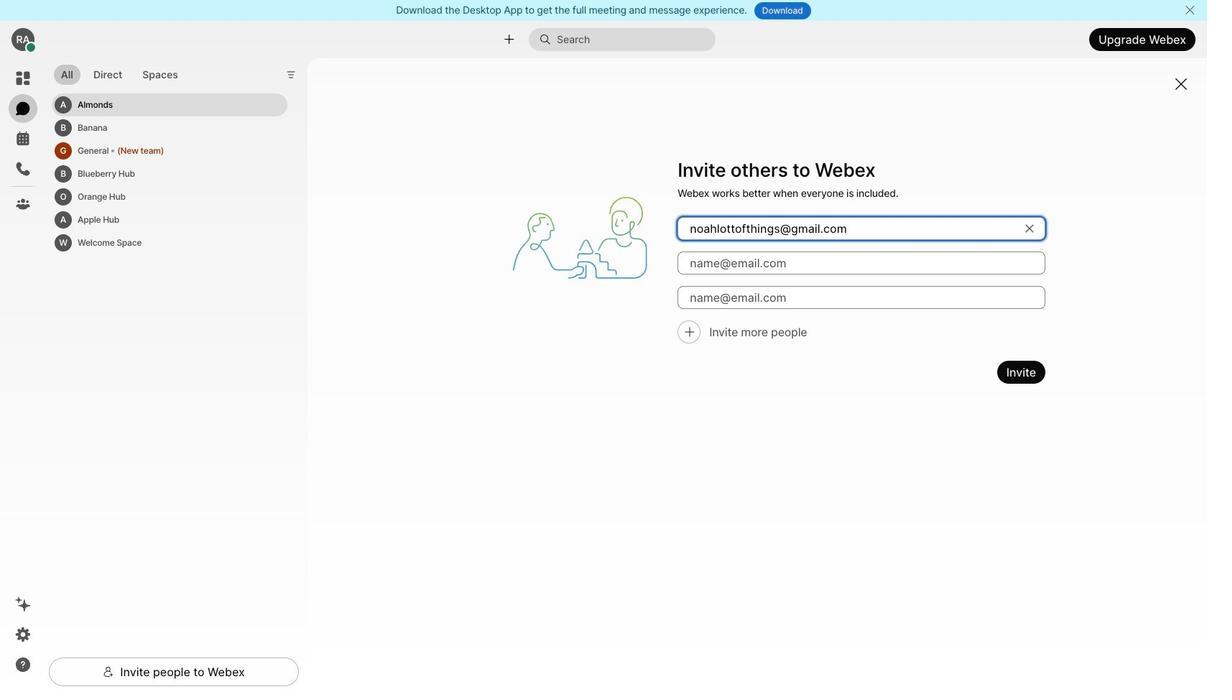 Task type: describe. For each thing, give the bounding box(es) containing it.
3 name@email.com email field from the top
[[678, 286, 1046, 309]]

invite others to webex image
[[500, 157, 661, 318]]

welcome space list item
[[52, 231, 288, 254]]

almonds list item
[[52, 93, 288, 116]]

banana list item
[[52, 116, 288, 139]]

1 name@email.com email field from the top
[[678, 217, 1046, 240]]

apple hub list item
[[52, 208, 288, 231]]



Task type: vqa. For each thing, say whether or not it's contained in the screenshot.
third list item
no



Task type: locate. For each thing, give the bounding box(es) containing it.
cancel_16 image
[[1185, 4, 1196, 16]]

2 vertical spatial name@email.com email field
[[678, 286, 1046, 309]]

orange hub list item
[[52, 185, 288, 208]]

0 vertical spatial name@email.com email field
[[678, 217, 1046, 240]]

webex tab list
[[9, 64, 37, 219]]

2 name@email.com email field from the top
[[678, 252, 1046, 275]]

name@email.com email field
[[678, 217, 1046, 240], [678, 252, 1046, 275], [678, 286, 1046, 309]]

tab list
[[50, 56, 189, 89]]

general list item
[[52, 139, 288, 162]]

1 vertical spatial name@email.com email field
[[678, 252, 1046, 275]]

(new team) element
[[117, 143, 164, 159]]

navigation
[[0, 58, 46, 692]]

blueberry hub list item
[[52, 162, 288, 185]]



